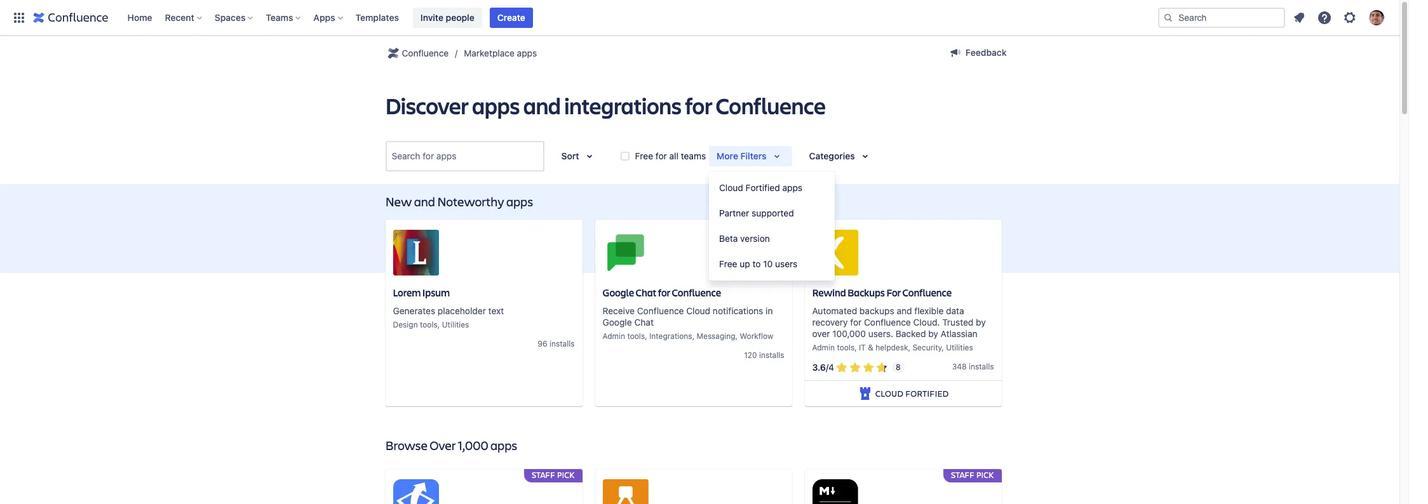 Task type: locate. For each thing, give the bounding box(es) containing it.
backed
[[896, 328, 926, 339]]

2 vertical spatial tools
[[837, 343, 855, 353]]

/
[[826, 362, 829, 373]]

1 horizontal spatial pick
[[977, 469, 994, 481]]

pick for the gliffy diagrams for confluence image
[[557, 469, 575, 481]]

cloud fortified
[[875, 387, 949, 399]]

confluence
[[402, 48, 449, 58], [716, 90, 826, 121], [672, 286, 721, 299], [903, 286, 952, 299], [637, 306, 684, 316], [864, 317, 911, 328]]

tools inside the automated backups and flexible data recovery for confluence cloud. trusted by over 100,000 users. backed by atlassian admin tools , it & helpdesk , security , utilities
[[837, 343, 855, 353]]

confluence up users.
[[864, 317, 911, 328]]

free left the up
[[719, 259, 737, 269]]

confluence inside the receive confluence cloud notifications in google chat admin tools , integrations , messaging , workflow
[[637, 306, 684, 316]]

feedback
[[966, 47, 1007, 58]]

free for free up to 10 users
[[719, 259, 737, 269]]

s for lorem ipsum
[[571, 339, 575, 349]]

generates
[[393, 306, 435, 316]]

google down receive
[[603, 317, 632, 328]]

, down backed in the right of the page
[[908, 343, 911, 353]]

apps right fortified at the right of the page
[[783, 182, 803, 193]]

invite people
[[421, 12, 474, 23]]

2 horizontal spatial tools
[[837, 343, 855, 353]]

1 vertical spatial free
[[719, 259, 737, 269]]

home link
[[124, 7, 156, 28]]

0 horizontal spatial by
[[929, 328, 938, 339]]

for inside the automated backups and flexible data recovery for confluence cloud. trusted by over 100,000 users. backed by atlassian admin tools , it & helpdesk , security , utilities
[[850, 317, 862, 328]]

348
[[952, 362, 967, 372]]

context icon image
[[385, 46, 401, 61], [385, 46, 401, 61]]

settings icon image
[[1343, 10, 1358, 25]]

and for discover
[[523, 90, 561, 121]]

0 vertical spatial s
[[571, 339, 575, 349]]

your profile and preferences image
[[1369, 10, 1385, 25]]

1 pick from the left
[[557, 469, 575, 481]]

categories
[[809, 151, 855, 161]]

0 horizontal spatial staff pick
[[532, 469, 575, 481]]

data
[[946, 306, 964, 316]]

and inside the automated backups and flexible data recovery for confluence cloud. trusted by over 100,000 users. backed by atlassian admin tools , it & helpdesk , security , utilities
[[897, 306, 912, 316]]

recovery
[[812, 317, 848, 328]]

for up 100,000
[[850, 317, 862, 328]]

2 vertical spatial s
[[990, 362, 994, 372]]

2 horizontal spatial install
[[969, 362, 990, 372]]

apps right the noteworthy
[[506, 193, 533, 210]]

for up the receive confluence cloud notifications in google chat admin tools , integrations , messaging , workflow
[[658, 286, 670, 299]]

3.6
[[812, 362, 826, 373]]

2 staff from the left
[[951, 469, 975, 481]]

partner supported button
[[709, 201, 835, 226]]

0 vertical spatial tools
[[420, 320, 438, 330]]

1 horizontal spatial and
[[523, 90, 561, 121]]

chat down google chat for confluence image
[[636, 286, 657, 299]]

2 vertical spatial install
[[969, 362, 990, 372]]

security
[[913, 343, 942, 353]]

by right trusted
[[976, 317, 986, 328]]

1 horizontal spatial cloud
[[719, 182, 743, 193]]

2 vertical spatial and
[[897, 306, 912, 316]]

gliffy diagrams for confluence image
[[393, 480, 439, 505]]

free up to 10 users
[[719, 259, 798, 269]]

install
[[550, 339, 571, 349], [759, 351, 780, 360], [969, 362, 990, 372]]

2 staff pick from the left
[[951, 469, 994, 481]]

tools down receive
[[627, 332, 645, 341]]

0 horizontal spatial cloud
[[686, 306, 710, 316]]

free left all
[[635, 150, 653, 161]]

google
[[603, 286, 634, 299], [603, 317, 632, 328]]

partner
[[719, 208, 749, 219]]

rewind
[[812, 286, 846, 299]]

filters
[[741, 151, 767, 161]]

install right 348
[[969, 362, 990, 372]]

cloud fortified app badge image
[[858, 386, 873, 401]]

apps
[[314, 12, 335, 23]]

marketplace apps link
[[464, 46, 537, 61]]

workflow
[[740, 332, 773, 341]]

0 vertical spatial and
[[523, 90, 561, 121]]

1 horizontal spatial staff pick
[[951, 469, 994, 481]]

design
[[393, 320, 418, 330]]

s for google chat for confluence
[[780, 351, 784, 360]]

staff pick for the gliffy diagrams for confluence image
[[532, 469, 575, 481]]

and
[[523, 90, 561, 121], [414, 193, 435, 210], [897, 306, 912, 316]]

1 staff pick from the left
[[532, 469, 575, 481]]

automated backups and flexible data recovery for confluence cloud. trusted by over 100,000 users. backed by atlassian admin tools , it & helpdesk , security , utilities
[[812, 306, 986, 353]]

confluence up filters
[[716, 90, 826, 121]]

notifications
[[713, 306, 763, 316]]

tools down 100,000
[[837, 343, 855, 353]]

1 vertical spatial admin
[[812, 343, 835, 353]]

install right 120
[[759, 351, 780, 360]]

staff pick for markdown, html, plantuml, latex, diagrams, open api, mermaid image
[[951, 469, 994, 481]]

0 vertical spatial admin
[[603, 332, 625, 341]]

0 horizontal spatial pick
[[557, 469, 575, 481]]

admin
[[603, 332, 625, 341], [812, 343, 835, 353]]

tools inside 'generates placeholder text design tools , utilities'
[[420, 320, 438, 330]]

by
[[976, 317, 986, 328], [929, 328, 938, 339]]

free inside button
[[719, 259, 737, 269]]

1 staff from the left
[[532, 469, 555, 481]]

1 horizontal spatial free
[[719, 259, 737, 269]]

1 horizontal spatial admin
[[812, 343, 835, 353]]

Search field
[[1158, 7, 1285, 28]]

pick
[[557, 469, 575, 481], [977, 469, 994, 481]]

install right 96
[[550, 339, 571, 349]]

by down 'cloud.'
[[929, 328, 938, 339]]

2 pick from the left
[[977, 469, 994, 481]]

group
[[709, 172, 835, 281]]

supported
[[752, 208, 794, 219]]

notification icon image
[[1292, 10, 1307, 25]]

new and noteworthy apps
[[385, 193, 533, 210]]

100,000
[[833, 328, 866, 339]]

lorem ipsum image
[[393, 230, 439, 276]]

noteworthy
[[437, 193, 504, 210]]

apps right 1,000 on the left of the page
[[491, 437, 517, 454]]

automated
[[812, 306, 857, 316]]

tools
[[420, 320, 438, 330], [627, 332, 645, 341], [837, 343, 855, 353]]

2 google from the top
[[603, 317, 632, 328]]

0 horizontal spatial staff
[[532, 469, 555, 481]]

0 horizontal spatial and
[[414, 193, 435, 210]]

1 horizontal spatial tools
[[627, 332, 645, 341]]

tools down generates
[[420, 320, 438, 330]]

all
[[669, 150, 679, 161]]

apps right marketplace
[[517, 48, 537, 58]]

0 vertical spatial cloud
[[719, 182, 743, 193]]

, left integrations
[[645, 332, 647, 341]]

utilities inside 'generates placeholder text design tools , utilities'
[[442, 320, 469, 330]]

google up receive
[[603, 286, 634, 299]]

0 horizontal spatial free
[[635, 150, 653, 161]]

discover
[[385, 90, 469, 121]]

staff
[[532, 469, 555, 481], [951, 469, 975, 481]]

browse
[[385, 437, 428, 454]]

1 vertical spatial s
[[780, 351, 784, 360]]

admin inside the automated backups and flexible data recovery for confluence cloud. trusted by over 100,000 users. backed by atlassian admin tools , it & helpdesk , security , utilities
[[812, 343, 835, 353]]

s right 348
[[990, 362, 994, 372]]

chat down receive
[[634, 317, 654, 328]]

feedback button
[[940, 43, 1014, 63]]

browse over 1,000 apps
[[385, 437, 517, 454]]

0 horizontal spatial s
[[571, 339, 575, 349]]

beta
[[719, 233, 738, 244]]

it
[[859, 343, 866, 353]]

, down placeholder
[[438, 320, 440, 330]]

atlassian
[[941, 328, 978, 339]]

create
[[497, 12, 525, 23]]

cloud up messaging
[[686, 306, 710, 316]]

partner supported
[[719, 208, 794, 219]]

1 vertical spatial google
[[603, 317, 632, 328]]

1 vertical spatial tools
[[627, 332, 645, 341]]

0 horizontal spatial tools
[[420, 320, 438, 330]]

utilities down placeholder
[[442, 320, 469, 330]]

more
[[717, 151, 738, 161]]

draw.io diagrams & whiteboards image
[[603, 480, 648, 505]]

chat
[[636, 286, 657, 299], [634, 317, 654, 328]]

cloud inside the receive confluence cloud notifications in google chat admin tools , integrations , messaging , workflow
[[686, 306, 710, 316]]

1 horizontal spatial utilities
[[946, 343, 973, 353]]

chat inside the receive confluence cloud notifications in google chat admin tools , integrations , messaging , workflow
[[634, 317, 654, 328]]

admin down receive
[[603, 332, 625, 341]]

free for free for all teams
[[635, 150, 653, 161]]

1 vertical spatial utilities
[[946, 343, 973, 353]]

flexible
[[915, 306, 944, 316]]

cloud up partner
[[719, 182, 743, 193]]

1 vertical spatial chat
[[634, 317, 654, 328]]

0 horizontal spatial install
[[550, 339, 571, 349]]

0 vertical spatial free
[[635, 150, 653, 161]]

integrations
[[649, 332, 692, 341]]

utilities down atlassian
[[946, 343, 973, 353]]

confluence up the receive confluence cloud notifications in google chat admin tools , integrations , messaging , workflow
[[672, 286, 721, 299]]

spaces button
[[211, 7, 258, 28]]

banner containing home
[[0, 0, 1400, 36]]

home
[[127, 12, 152, 23]]

confluence image
[[33, 10, 108, 25], [33, 10, 108, 25]]

1 vertical spatial install
[[759, 351, 780, 360]]

trusted
[[942, 317, 974, 328]]

1 horizontal spatial s
[[780, 351, 784, 360]]

banner
[[0, 0, 1400, 36]]

0 horizontal spatial admin
[[603, 332, 625, 341]]

s right 120
[[780, 351, 784, 360]]

messaging
[[697, 332, 736, 341]]

free for all teams
[[635, 150, 706, 161]]

confluence down google chat for confluence
[[637, 306, 684, 316]]

1 horizontal spatial staff
[[951, 469, 975, 481]]

2 horizontal spatial s
[[990, 362, 994, 372]]

0 horizontal spatial utilities
[[442, 320, 469, 330]]

348 install s
[[952, 362, 994, 372]]

1 horizontal spatial install
[[759, 351, 780, 360]]

1 horizontal spatial by
[[976, 317, 986, 328]]

help icon image
[[1317, 10, 1332, 25]]

0 vertical spatial install
[[550, 339, 571, 349]]

marketplace apps
[[464, 48, 537, 58]]

ipsum
[[422, 286, 450, 299]]

lorem ipsum
[[393, 286, 450, 299]]

2 horizontal spatial and
[[897, 306, 912, 316]]

generates placeholder text design tools , utilities
[[393, 306, 504, 330]]

1 vertical spatial cloud
[[686, 306, 710, 316]]

pick for markdown, html, plantuml, latex, diagrams, open api, mermaid image
[[977, 469, 994, 481]]

s right 96
[[571, 339, 575, 349]]

, left messaging
[[692, 332, 695, 341]]

confluence inside the automated backups and flexible data recovery for confluence cloud. trusted by over 100,000 users. backed by atlassian admin tools , it & helpdesk , security , utilities
[[864, 317, 911, 328]]

utilities
[[442, 320, 469, 330], [946, 343, 973, 353]]

0 vertical spatial google
[[603, 286, 634, 299]]

&
[[868, 343, 874, 353]]

text
[[488, 306, 504, 316]]

free
[[635, 150, 653, 161], [719, 259, 737, 269]]

admin down over
[[812, 343, 835, 353]]

0 vertical spatial utilities
[[442, 320, 469, 330]]



Task type: describe. For each thing, give the bounding box(es) containing it.
helpdesk
[[876, 343, 908, 353]]

, inside 'generates placeholder text design tools , utilities'
[[438, 320, 440, 330]]

for left all
[[656, 150, 667, 161]]

admin inside the receive confluence cloud notifications in google chat admin tools , integrations , messaging , workflow
[[603, 332, 625, 341]]

rewind backups for confluence image
[[812, 230, 858, 276]]

apps button
[[310, 7, 348, 28]]

markdown, html, plantuml, latex, diagrams, open api, mermaid image
[[812, 480, 858, 505]]

recent
[[165, 12, 194, 23]]

, left it
[[855, 343, 857, 353]]

0 vertical spatial chat
[[636, 286, 657, 299]]

sort
[[561, 151, 579, 161]]

beta version button
[[709, 226, 835, 252]]

more filters
[[717, 151, 767, 161]]

group containing cloud fortified apps
[[709, 172, 835, 281]]

placeholder
[[438, 306, 486, 316]]

receive confluence cloud notifications in google chat admin tools , integrations , messaging , workflow
[[603, 306, 773, 341]]

confluence down the invite
[[402, 48, 449, 58]]

Search for apps field
[[388, 145, 542, 168]]

in
[[766, 306, 773, 316]]

for
[[887, 286, 901, 299]]

version
[[740, 233, 770, 244]]

discover apps and integrations for confluence
[[385, 90, 826, 121]]

utilities inside the automated backups and flexible data recovery for confluence cloud. trusted by over 100,000 users. backed by atlassian admin tools , it & helpdesk , security , utilities
[[946, 343, 973, 353]]

new
[[385, 193, 412, 210]]

backups
[[860, 306, 894, 316]]

up
[[740, 259, 750, 269]]

96
[[538, 339, 547, 349]]

120
[[744, 351, 757, 360]]

1 google from the top
[[603, 286, 634, 299]]

rewind backups for confluence
[[812, 286, 952, 299]]

staff for markdown, html, plantuml, latex, diagrams, open api, mermaid image
[[951, 469, 975, 481]]

3.6 / 4
[[812, 362, 834, 373]]

google chat for confluence
[[603, 286, 721, 299]]

google chat for confluence image
[[603, 230, 648, 276]]

fortified
[[906, 387, 949, 399]]

cloud fortified apps
[[719, 182, 803, 193]]

invite people button
[[413, 7, 482, 28]]

backups
[[848, 286, 885, 299]]

recent button
[[161, 7, 207, 28]]

search image
[[1163, 12, 1174, 23]]

users
[[775, 259, 798, 269]]

teams
[[266, 12, 293, 23]]

google inside the receive confluence cloud notifications in google chat admin tools , integrations , messaging , workflow
[[603, 317, 632, 328]]

confluence link
[[385, 46, 449, 61]]

apps down marketplace apps link
[[472, 90, 520, 121]]

10
[[763, 259, 773, 269]]

1 vertical spatial and
[[414, 193, 435, 210]]

and for automated
[[897, 306, 912, 316]]

confluence up "flexible"
[[903, 286, 952, 299]]

receive
[[603, 306, 635, 316]]

apps inside button
[[783, 182, 803, 193]]

global element
[[8, 0, 1156, 35]]

install for google chat for confluence
[[759, 351, 780, 360]]

appswitcher icon image
[[11, 10, 27, 25]]

lorem
[[393, 286, 421, 299]]

staff for the gliffy diagrams for confluence image
[[532, 469, 555, 481]]

over
[[430, 437, 456, 454]]

teams
[[681, 150, 706, 161]]

beta version
[[719, 233, 770, 244]]

templates link
[[352, 7, 403, 28]]

120 install s
[[744, 351, 784, 360]]

, left workflow
[[736, 332, 738, 341]]

install for lorem ipsum
[[550, 339, 571, 349]]

create link
[[490, 7, 533, 28]]

cloud.
[[913, 317, 940, 328]]

tools inside the receive confluence cloud notifications in google chat admin tools , integrations , messaging , workflow
[[627, 332, 645, 341]]

for up "teams"
[[685, 90, 712, 121]]

integrations
[[564, 90, 682, 121]]

invite
[[421, 12, 444, 23]]

free up to 10 users button
[[709, 252, 835, 277]]

over
[[812, 328, 830, 339]]

cloud
[[875, 387, 903, 399]]

spaces
[[215, 12, 246, 23]]

8
[[896, 363, 901, 373]]

cloud fortified apps button
[[709, 175, 835, 201]]

1,000
[[458, 437, 488, 454]]

1 vertical spatial by
[[929, 328, 938, 339]]

teams button
[[262, 7, 306, 28]]

users.
[[868, 328, 893, 339]]

templates
[[356, 12, 399, 23]]

to
[[753, 259, 761, 269]]

0 vertical spatial by
[[976, 317, 986, 328]]

cloud inside cloud fortified apps button
[[719, 182, 743, 193]]

fortified
[[746, 182, 780, 193]]

people
[[446, 12, 474, 23]]

, down atlassian
[[942, 343, 944, 353]]



Task type: vqa. For each thing, say whether or not it's contained in the screenshot.
"to" within the Browse Projects Ability to browse projects and the issues within them.
no



